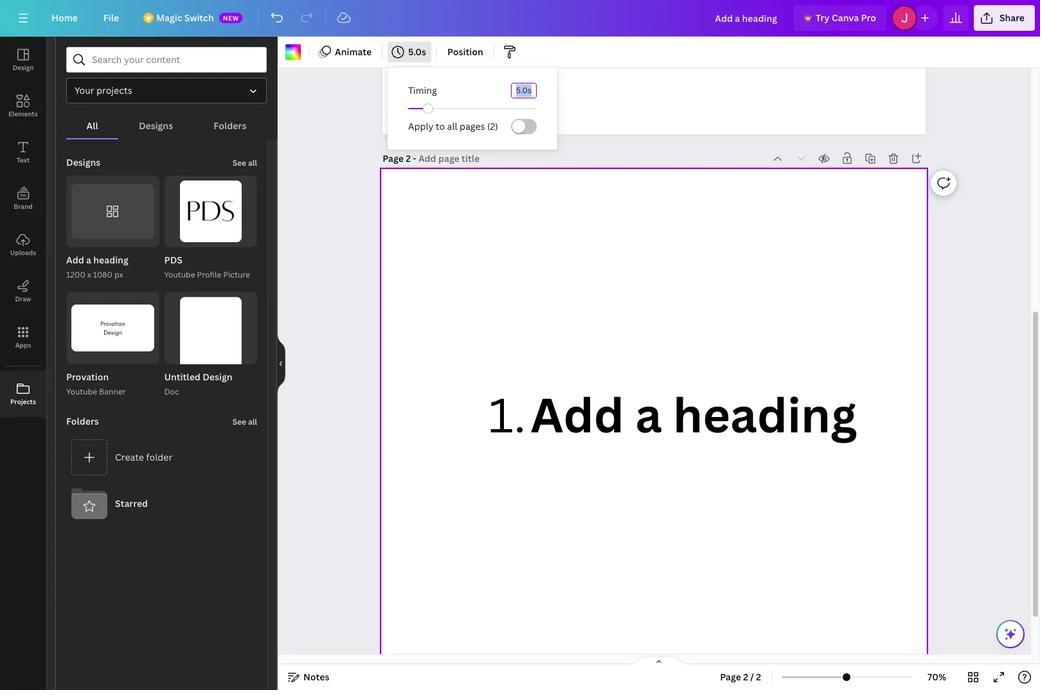 Task type: locate. For each thing, give the bounding box(es) containing it.
1 horizontal spatial page
[[721, 672, 742, 684]]

magic
[[156, 12, 182, 24]]

px
[[114, 270, 123, 281]]

add a heading group
[[66, 176, 159, 282]]

add a heading
[[531, 383, 858, 447]]

side panel tab list
[[0, 37, 46, 417]]

70%
[[928, 672, 947, 684]]

apps button
[[0, 315, 46, 361]]

0 vertical spatial youtube
[[164, 270, 195, 281]]

see all button for folders
[[231, 409, 259, 435]]

0 vertical spatial add
[[66, 254, 84, 267]]

0 horizontal spatial youtube
[[66, 386, 97, 397]]

0 horizontal spatial a
[[86, 254, 91, 267]]

share button
[[974, 5, 1036, 31]]

animate
[[335, 46, 372, 58]]

1 horizontal spatial folders
[[214, 120, 247, 132]]

design up elements button at the left top
[[13, 63, 34, 72]]

youtube for provation
[[66, 386, 97, 397]]

5.0s
[[409, 46, 426, 58]]

heading for add a heading
[[674, 383, 858, 447]]

group up add a heading 1200 x 1080 px
[[66, 176, 159, 248]]

your
[[75, 84, 94, 96]]

#ffffff image
[[286, 44, 301, 60]]

your projects
[[75, 84, 132, 96]]

0 vertical spatial heading
[[93, 254, 128, 267]]

see all
[[233, 158, 257, 169], [233, 417, 257, 428]]

pro
[[862, 12, 877, 24]]

group
[[66, 176, 159, 248], [164, 176, 257, 248], [66, 292, 159, 365], [164, 292, 257, 385]]

0 vertical spatial design
[[13, 63, 34, 72]]

page
[[383, 152, 404, 165], [721, 672, 742, 684]]

1 vertical spatial all
[[248, 158, 257, 169]]

share
[[1000, 12, 1025, 24]]

0 horizontal spatial design
[[13, 63, 34, 72]]

0 vertical spatial folders
[[214, 120, 247, 132]]

1 horizontal spatial 2
[[744, 672, 749, 684]]

0 vertical spatial designs
[[139, 120, 173, 132]]

try canva pro
[[816, 12, 877, 24]]

2 left /
[[744, 672, 749, 684]]

(2)
[[487, 120, 498, 133]]

0 vertical spatial see all button
[[231, 150, 259, 176]]

1 vertical spatial designs
[[66, 156, 101, 169]]

youtube inside pds youtube profile picture
[[164, 270, 195, 281]]

see all button down the untitled design doc
[[231, 409, 259, 435]]

2
[[406, 152, 411, 165], [744, 672, 749, 684], [757, 672, 762, 684]]

main menu bar
[[0, 0, 1041, 37]]

heading
[[93, 254, 128, 267], [674, 383, 858, 447]]

projects
[[97, 84, 132, 96]]

notes
[[304, 672, 330, 684]]

design
[[13, 63, 34, 72], [203, 371, 233, 383]]

1 vertical spatial a
[[636, 383, 663, 447]]

apply to all pages (2)
[[408, 120, 498, 133]]

page 2 / 2 button
[[715, 668, 767, 688]]

position button
[[443, 42, 489, 62]]

0 vertical spatial see all
[[233, 158, 257, 169]]

text button
[[0, 129, 46, 176]]

0 horizontal spatial add
[[66, 254, 84, 267]]

animate button
[[315, 42, 377, 62]]

1 vertical spatial design
[[203, 371, 233, 383]]

see
[[233, 158, 246, 169], [233, 417, 246, 428]]

heading for add a heading 1200 x 1080 px
[[93, 254, 128, 267]]

Select ownership filter button
[[66, 78, 267, 104]]

doc
[[164, 386, 179, 397]]

page 2 / 2
[[721, 672, 762, 684]]

1 see all from the top
[[233, 158, 257, 169]]

1 see all button from the top
[[231, 150, 259, 176]]

heading inside add a heading 1200 x 1080 px
[[93, 254, 128, 267]]

2 for -
[[406, 152, 411, 165]]

group for pds
[[164, 176, 257, 248]]

2 see from the top
[[233, 417, 246, 428]]

magic switch
[[156, 12, 214, 24]]

a
[[86, 254, 91, 267], [636, 383, 663, 447]]

0 vertical spatial see
[[233, 158, 246, 169]]

designs down all button
[[66, 156, 101, 169]]

all
[[447, 120, 458, 133], [248, 158, 257, 169], [248, 417, 257, 428]]

pds
[[164, 254, 183, 267]]

draw button
[[0, 268, 46, 315]]

provation group
[[66, 292, 159, 399]]

0 vertical spatial a
[[86, 254, 91, 267]]

create folder
[[115, 451, 173, 463]]

0 horizontal spatial heading
[[93, 254, 128, 267]]

2 see all from the top
[[233, 417, 257, 428]]

2 right /
[[757, 672, 762, 684]]

see all button down folders button on the left top
[[231, 150, 259, 176]]

folders inside button
[[214, 120, 247, 132]]

youtube down pds
[[164, 270, 195, 281]]

canva assistant image
[[1003, 627, 1019, 643]]

page left -
[[383, 152, 404, 165]]

group up pds youtube profile picture
[[164, 176, 257, 248]]

home
[[51, 12, 78, 24]]

folders
[[214, 120, 247, 132], [66, 415, 99, 428]]

group down the 'px'
[[66, 292, 159, 365]]

1 vertical spatial youtube
[[66, 386, 97, 397]]

try
[[816, 12, 830, 24]]

add for add a heading 1200 x 1080 px
[[66, 254, 84, 267]]

1 horizontal spatial add
[[531, 383, 625, 447]]

Search your content search field
[[92, 48, 259, 72]]

1 vertical spatial add
[[531, 383, 625, 447]]

0 vertical spatial page
[[383, 152, 404, 165]]

1 vertical spatial page
[[721, 672, 742, 684]]

2 left -
[[406, 152, 411, 165]]

design right untitled
[[203, 371, 233, 383]]

2 see all button from the top
[[231, 409, 259, 435]]

add
[[66, 254, 84, 267], [531, 383, 625, 447]]

hide image
[[277, 333, 286, 395]]

1 vertical spatial heading
[[674, 383, 858, 447]]

youtube inside provation youtube banner
[[66, 386, 97, 397]]

1 horizontal spatial designs
[[139, 120, 173, 132]]

group for add a heading
[[66, 176, 159, 248]]

0 horizontal spatial designs
[[66, 156, 101, 169]]

page left /
[[721, 672, 742, 684]]

designs down your projects button
[[139, 120, 173, 132]]

1 vertical spatial see all button
[[231, 409, 259, 435]]

1 see from the top
[[233, 158, 246, 169]]

1 horizontal spatial design
[[203, 371, 233, 383]]

all button
[[66, 114, 119, 138]]

see all for folders
[[233, 417, 257, 428]]

1 horizontal spatial youtube
[[164, 270, 195, 281]]

pds youtube profile picture
[[164, 254, 250, 281]]

show pages image
[[628, 656, 690, 666]]

see all button
[[231, 150, 259, 176], [231, 409, 259, 435]]

folder
[[146, 451, 173, 463]]

designs
[[139, 120, 173, 132], [66, 156, 101, 169]]

0 horizontal spatial 2
[[406, 152, 411, 165]]

new
[[223, 14, 239, 23]]

2 vertical spatial all
[[248, 417, 257, 428]]

add inside add a heading 1200 x 1080 px
[[66, 254, 84, 267]]

1 vertical spatial see
[[233, 417, 246, 428]]

1 horizontal spatial heading
[[674, 383, 858, 447]]

youtube down provation
[[66, 386, 97, 397]]

1 vertical spatial see all
[[233, 417, 257, 428]]

group down profile
[[164, 292, 257, 385]]

youtube
[[164, 270, 195, 281], [66, 386, 97, 397]]

1 horizontal spatial a
[[636, 383, 663, 447]]

page inside page 2 / 2 button
[[721, 672, 742, 684]]

picture
[[223, 270, 250, 281]]

Design title text field
[[705, 5, 789, 31]]

1 vertical spatial folders
[[66, 415, 99, 428]]

0 horizontal spatial page
[[383, 152, 404, 165]]

2 for /
[[744, 672, 749, 684]]

file button
[[93, 5, 129, 31]]

a inside add a heading 1200 x 1080 px
[[86, 254, 91, 267]]



Task type: describe. For each thing, give the bounding box(es) containing it.
a for add a heading 1200 x 1080 px
[[86, 254, 91, 267]]

switch
[[184, 12, 214, 24]]

0 horizontal spatial folders
[[66, 415, 99, 428]]

page for page 2 -
[[383, 152, 404, 165]]

uploads
[[10, 248, 36, 257]]

page for page 2 / 2
[[721, 672, 742, 684]]

profile
[[197, 270, 222, 281]]

elements
[[9, 109, 38, 118]]

add a heading 1200 x 1080 px
[[66, 254, 128, 281]]

see all for designs
[[233, 158, 257, 169]]

uploads button
[[0, 222, 46, 268]]

provation youtube banner
[[66, 371, 126, 397]]

design inside the untitled design doc
[[203, 371, 233, 383]]

designs inside button
[[139, 120, 173, 132]]

untitled design doc
[[164, 371, 233, 397]]

brand
[[14, 202, 33, 211]]

see for designs
[[233, 158, 246, 169]]

projects
[[10, 398, 36, 407]]

text
[[17, 156, 30, 165]]

youtube for pds
[[164, 270, 195, 281]]

1200
[[66, 270, 85, 281]]

all for designs
[[248, 158, 257, 169]]

Page title text field
[[419, 152, 481, 165]]

brand button
[[0, 176, 46, 222]]

timing
[[408, 84, 437, 96]]

pages
[[460, 120, 485, 133]]

x
[[87, 270, 91, 281]]

pds group
[[164, 176, 257, 282]]

notes button
[[283, 668, 335, 688]]

banner
[[99, 386, 126, 397]]

canva
[[832, 12, 859, 24]]

/
[[751, 672, 754, 684]]

page 2 -
[[383, 152, 419, 165]]

folders button
[[193, 114, 267, 138]]

group for untitled design
[[164, 292, 257, 385]]

see all button for designs
[[231, 150, 259, 176]]

starred
[[115, 498, 148, 510]]

position
[[448, 46, 484, 58]]

add for add a heading
[[531, 383, 625, 447]]

projects button
[[0, 371, 46, 417]]

a for add a heading
[[636, 383, 663, 447]]

apps
[[15, 341, 31, 350]]

home link
[[41, 5, 88, 31]]

1080
[[93, 270, 113, 281]]

untitled
[[164, 371, 201, 383]]

try canva pro button
[[794, 5, 887, 31]]

apply
[[408, 120, 434, 133]]

to
[[436, 120, 445, 133]]

70% button
[[917, 668, 958, 688]]

group for provation
[[66, 292, 159, 365]]

design inside button
[[13, 63, 34, 72]]

designs button
[[119, 114, 193, 138]]

draw
[[15, 295, 31, 304]]

provation
[[66, 371, 109, 383]]

untitled design group
[[164, 292, 257, 399]]

create
[[115, 451, 144, 463]]

all
[[87, 120, 98, 132]]

all for folders
[[248, 417, 257, 428]]

-
[[413, 152, 417, 165]]

Timing text field
[[512, 84, 536, 98]]

0 vertical spatial all
[[447, 120, 458, 133]]

starred button
[[66, 481, 257, 527]]

file
[[103, 12, 119, 24]]

2 horizontal spatial 2
[[757, 672, 762, 684]]

design button
[[0, 37, 46, 83]]

5.0s button
[[388, 42, 432, 62]]

see for folders
[[233, 417, 246, 428]]

elements button
[[0, 83, 46, 129]]

create folder button
[[66, 435, 257, 481]]



Task type: vqa. For each thing, say whether or not it's contained in the screenshot.
the Search Doc templates search field
no



